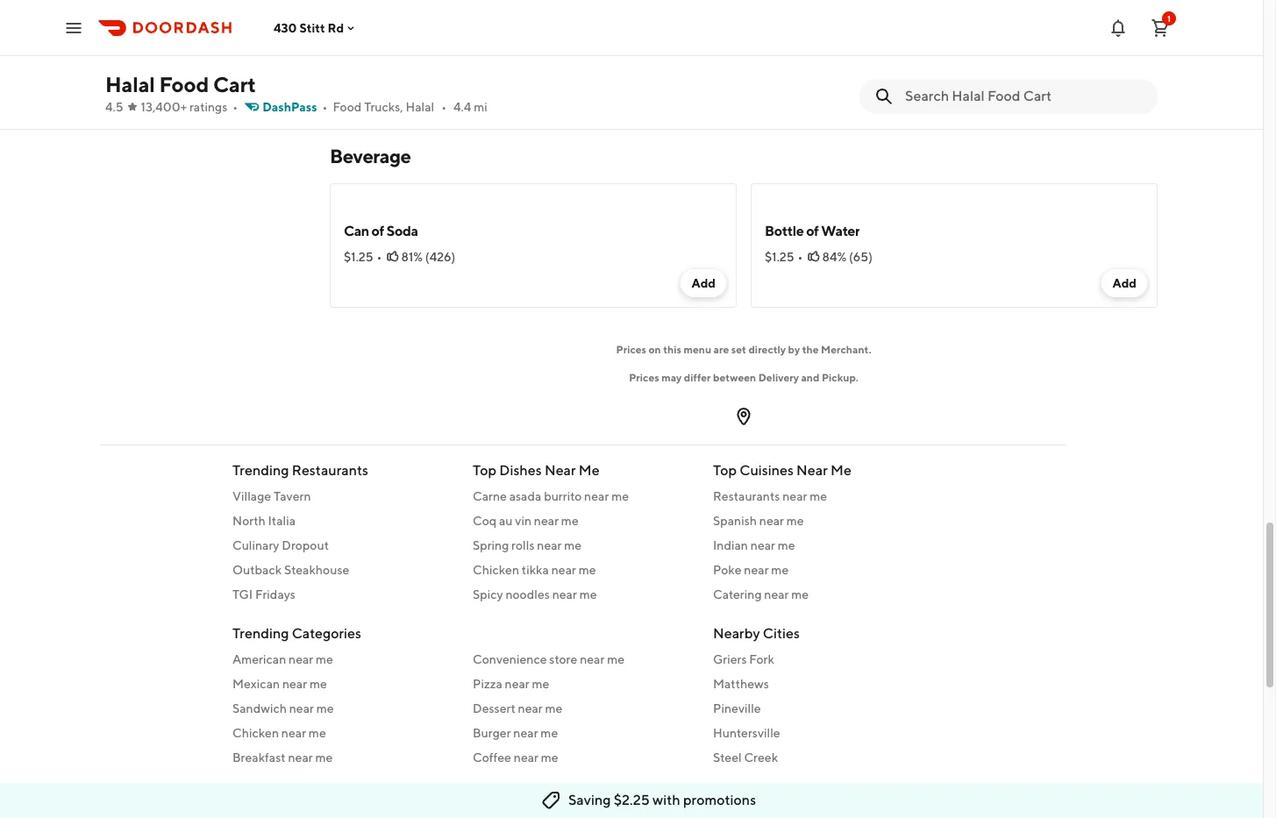 Task type: vqa. For each thing, say whether or not it's contained in the screenshot.
"HOT STEAM CORN ON THE COB. SERVE WITH MAYO, COTIJA CHEESE, MELTED BUTTER AND SPICY CHILI POWDER."
no



Task type: describe. For each thing, give the bounding box(es) containing it.
coq
[[473, 514, 497, 528]]

spanish near me
[[714, 514, 804, 528]]

sandwich
[[233, 702, 287, 716]]

pizza near me link
[[473, 676, 692, 693]]

pineville
[[714, 702, 761, 716]]

dishes
[[500, 463, 542, 479]]

au
[[499, 514, 513, 528]]

village
[[233, 490, 271, 504]]

near down "spanish near me"
[[751, 539, 776, 553]]

promotions
[[684, 792, 757, 809]]

near down mexican near me
[[289, 702, 314, 716]]

rolls
[[512, 539, 535, 553]]

griers fork
[[714, 653, 775, 667]]

me down chicken near me link
[[315, 751, 333, 765]]

spicy noodles near me
[[473, 588, 597, 602]]

near down sandwich near me
[[282, 727, 306, 741]]

0 vertical spatial restaurants
[[292, 463, 369, 479]]

me down sandwich near me link
[[309, 727, 326, 741]]

1 horizontal spatial food
[[333, 100, 362, 114]]

$2.25
[[614, 792, 650, 809]]

merchant
[[822, 343, 869, 356]]

near down restaurants near me
[[760, 514, 785, 528]]

food trucks, halal • 4.4 mi
[[333, 100, 488, 114]]

stitt
[[300, 21, 325, 35]]

coffee near me
[[473, 751, 559, 765]]

steel creek
[[714, 751, 779, 765]]

• down bottle of water
[[798, 250, 803, 264]]

catering near me link
[[714, 586, 933, 604]]

430 stitt rd button
[[274, 21, 358, 35]]

indian near me link
[[714, 537, 933, 555]]

burger near me
[[473, 727, 558, 741]]

catering
[[714, 588, 762, 602]]

nearby cities
[[714, 626, 800, 642]]

restaurants near me
[[714, 490, 828, 504]]

7. falafel salad image
[[1034, 0, 1158, 108]]

differ
[[684, 371, 711, 384]]

menu
[[684, 343, 712, 356]]

catering near me
[[714, 588, 809, 602]]

$1.25 • for bottle
[[765, 250, 803, 264]]

poke near me link
[[714, 562, 933, 579]]

saving $2.25 with promotions
[[569, 792, 757, 809]]

prices for prices may differ between delivery and pickup.
[[629, 371, 660, 384]]

north
[[233, 514, 266, 528]]

by
[[789, 343, 801, 356]]

dashpass
[[263, 100, 317, 114]]

near inside 'link'
[[765, 588, 789, 602]]

dropout
[[282, 539, 329, 553]]

top cuisines near me
[[714, 463, 852, 479]]

can of soda
[[344, 223, 418, 240]]

1 horizontal spatial restaurants
[[714, 490, 781, 504]]

me up catering near me
[[772, 563, 789, 577]]

bottle
[[765, 223, 804, 240]]

1 button
[[1144, 10, 1179, 45]]

me for top cuisines near me
[[831, 463, 852, 479]]

huntersville link
[[714, 725, 933, 742]]

me up pizza near me link
[[607, 653, 625, 667]]

1
[[1168, 13, 1172, 23]]

near up burger near me
[[518, 702, 543, 716]]

me down restaurants near me
[[787, 514, 804, 528]]

notification bell image
[[1108, 17, 1129, 38]]

poke
[[714, 563, 742, 577]]

carne asada burrito near me link
[[473, 488, 692, 506]]

tikka
[[522, 563, 549, 577]]

near up pizza near me link
[[580, 653, 605, 667]]

add for can of soda
[[692, 276, 716, 290]]

me down dessert near me
[[541, 727, 558, 741]]

9.
[[344, 14, 355, 31]]

near down burger near me
[[514, 751, 539, 765]]

near up sandwich near me
[[283, 678, 307, 692]]

convenience store near me link
[[473, 651, 692, 669]]

13,400+
[[141, 100, 187, 114]]

creek
[[745, 751, 779, 765]]

81%
[[402, 250, 423, 264]]

chicken near me
[[233, 727, 326, 741]]

matthews link
[[714, 676, 933, 693]]

top for top cuisines near me
[[714, 463, 737, 479]]

near up coq au vin near me link
[[585, 490, 609, 504]]

with
[[653, 792, 681, 809]]

430 stitt rd
[[274, 21, 344, 35]]

add button for bottle of water
[[1103, 269, 1148, 298]]

me for top dishes near me
[[579, 463, 600, 479]]

convenience store near me
[[473, 653, 625, 667]]

near for cuisines
[[797, 463, 828, 479]]

cuisines
[[740, 463, 794, 479]]

sandwich near me link
[[233, 700, 452, 718]]

fridays
[[255, 588, 296, 602]]

Item Search search field
[[906, 87, 1144, 106]]

halal food cart
[[105, 72, 256, 97]]

tgi fridays link
[[233, 586, 452, 604]]

vin
[[515, 514, 532, 528]]

me down mexican near me link
[[317, 702, 334, 716]]

chicken for trending
[[233, 727, 279, 741]]

italia
[[268, 514, 296, 528]]

1 vertical spatial halal
[[406, 100, 435, 114]]

open menu image
[[63, 17, 84, 38]]

• right 'dashpass'
[[323, 100, 328, 114]]

me down burrito
[[562, 514, 579, 528]]

pizza
[[473, 678, 503, 692]]

4.5
[[105, 100, 123, 114]]

american near me
[[233, 653, 333, 667]]

american
[[233, 653, 286, 667]]

trending categories
[[233, 626, 362, 642]]

$1.25 for can
[[344, 250, 374, 264]]

steel
[[714, 751, 742, 765]]

categories
[[292, 626, 362, 642]]

carne asada burrito near me
[[473, 490, 629, 504]]

set
[[732, 343, 747, 356]]

griers fork link
[[714, 651, 933, 669]]

add for bottle of water
[[1113, 276, 1137, 290]]

soda
[[387, 223, 418, 240]]

9. falafel on pita image
[[613, 0, 737, 108]]

falafel
[[358, 14, 399, 31]]

of for bottle
[[807, 223, 819, 240]]



Task type: locate. For each thing, give the bounding box(es) containing it.
1 of from the left
[[372, 223, 384, 240]]

near down dessert near me
[[514, 727, 538, 741]]

mexican near me
[[233, 678, 327, 692]]

trucks,
[[364, 100, 403, 114]]

dessert near me link
[[473, 700, 692, 718]]

0 horizontal spatial food
[[159, 72, 209, 97]]

near up restaurants near me link
[[797, 463, 828, 479]]

0 vertical spatial food
[[159, 72, 209, 97]]

the
[[803, 343, 819, 356]]

chicken tikka near me link
[[473, 562, 692, 579]]

beverage
[[330, 145, 411, 168]]

near down the 'chicken tikka near me' link
[[553, 588, 577, 602]]

chicken up breakfast
[[233, 727, 279, 741]]

me down poke near me link
[[792, 588, 809, 602]]

1 vertical spatial on
[[649, 343, 661, 356]]

1 horizontal spatial me
[[831, 463, 852, 479]]

2 top from the left
[[714, 463, 737, 479]]

1 horizontal spatial $1.25
[[765, 250, 795, 264]]

1 trending from the top
[[233, 463, 289, 479]]

1 horizontal spatial $1.25 •
[[765, 250, 803, 264]]

on left pita
[[402, 14, 418, 31]]

2 me from the left
[[831, 463, 852, 479]]

trending restaurants
[[233, 463, 369, 479]]

culinary dropout link
[[233, 537, 452, 555]]

0 horizontal spatial $1.25 •
[[344, 250, 382, 264]]

0 vertical spatial prices
[[617, 343, 647, 356]]

pita
[[420, 14, 445, 31]]

noodles
[[506, 588, 550, 602]]

1 vertical spatial trending
[[233, 626, 289, 642]]

$1.25 • down can
[[344, 250, 382, 264]]

trending up american
[[233, 626, 289, 642]]

near right the tikka
[[552, 563, 577, 577]]

9. falafel on pita
[[344, 14, 445, 31]]

me up spanish near me link
[[810, 490, 828, 504]]

halal up 4.5
[[105, 72, 155, 97]]

near down indian near me
[[745, 563, 769, 577]]

chicken tikka near me
[[473, 563, 596, 577]]

near down top cuisines near me
[[783, 490, 808, 504]]

pickup.
[[822, 371, 859, 384]]

1 vertical spatial prices
[[629, 371, 660, 384]]

coq au vin near me link
[[473, 513, 692, 530]]

0 horizontal spatial chicken
[[233, 727, 279, 741]]

0 horizontal spatial $1.25
[[344, 250, 374, 264]]

chicken down the spring
[[473, 563, 520, 577]]

•
[[233, 100, 238, 114], [323, 100, 328, 114], [442, 100, 447, 114], [377, 250, 382, 264], [798, 250, 803, 264]]

spanish near me link
[[714, 513, 933, 530]]

between
[[714, 371, 757, 384]]

me down burger near me link
[[541, 751, 559, 765]]

north italia
[[233, 514, 296, 528]]

trending for trending categories
[[233, 626, 289, 642]]

trending for trending restaurants
[[233, 463, 289, 479]]

0 horizontal spatial me
[[579, 463, 600, 479]]

near right vin
[[534, 514, 559, 528]]

0 vertical spatial trending
[[233, 463, 289, 479]]

halal right trucks,
[[406, 100, 435, 114]]

huntersville
[[714, 727, 781, 741]]

84%
[[823, 250, 847, 264]]

of
[[372, 223, 384, 240], [807, 223, 819, 240]]

burger
[[473, 727, 511, 741]]

mexican near me link
[[233, 676, 452, 693]]

2 near from the left
[[797, 463, 828, 479]]

indian
[[714, 539, 749, 553]]

water
[[822, 223, 860, 240]]

are
[[714, 343, 730, 356]]

mexican
[[233, 678, 280, 692]]

griers
[[714, 653, 747, 667]]

top left cuisines
[[714, 463, 737, 479]]

me down categories
[[316, 653, 333, 667]]

2 of from the left
[[807, 223, 819, 240]]

0 horizontal spatial restaurants
[[292, 463, 369, 479]]

near down poke near me at the right bottom
[[765, 588, 789, 602]]

$1.25
[[344, 250, 374, 264], [765, 250, 795, 264]]

4.4
[[454, 100, 472, 114]]

• left 4.4
[[442, 100, 447, 114]]

mi
[[474, 100, 488, 114]]

2 trending from the top
[[233, 626, 289, 642]]

near for dishes
[[545, 463, 576, 479]]

tgi fridays
[[233, 588, 296, 602]]

tgi
[[233, 588, 253, 602]]

me up spicy noodles near me link
[[579, 563, 596, 577]]

1 vertical spatial restaurants
[[714, 490, 781, 504]]

restaurants
[[292, 463, 369, 479], [714, 490, 781, 504]]

prices on this menu are set directly by the merchant .
[[617, 343, 872, 356]]

prices may differ between delivery and pickup.
[[629, 371, 859, 384]]

1 $1.25 from the left
[[344, 250, 374, 264]]

food
[[159, 72, 209, 97], [333, 100, 362, 114]]

store
[[550, 653, 578, 667]]

culinary dropout
[[233, 539, 329, 553]]

near right rolls
[[537, 539, 562, 553]]

1 horizontal spatial halal
[[406, 100, 435, 114]]

pizza near me
[[473, 678, 550, 692]]

spicy
[[473, 588, 503, 602]]

me up coq au vin near me link
[[612, 490, 629, 504]]

0 vertical spatial halal
[[105, 72, 155, 97]]

2 $1.25 from the left
[[765, 250, 795, 264]]

1 items, open order cart image
[[1151, 17, 1172, 38]]

0 horizontal spatial on
[[402, 14, 418, 31]]

of right can
[[372, 223, 384, 240]]

430
[[274, 21, 297, 35]]

me up burger near me link
[[545, 702, 563, 716]]

0 horizontal spatial near
[[545, 463, 576, 479]]

.
[[869, 343, 872, 356]]

matthews
[[714, 678, 770, 692]]

chicken for top
[[473, 563, 520, 577]]

0 horizontal spatial top
[[473, 463, 497, 479]]

add
[[1113, 76, 1137, 90], [692, 276, 716, 290], [1113, 276, 1137, 290]]

(65)
[[850, 250, 873, 264]]

spring rolls near me
[[473, 539, 582, 553]]

convenience
[[473, 653, 547, 667]]

trending up village
[[233, 463, 289, 479]]

steel creek link
[[714, 749, 933, 767]]

american near me link
[[233, 651, 452, 669]]

may
[[662, 371, 682, 384]]

cities
[[763, 626, 800, 642]]

0 horizontal spatial halal
[[105, 72, 155, 97]]

of for can
[[372, 223, 384, 240]]

$1.25 down can
[[344, 250, 374, 264]]

me down american near me link on the bottom left
[[310, 678, 327, 692]]

1 horizontal spatial on
[[649, 343, 661, 356]]

1 vertical spatial chicken
[[233, 727, 279, 741]]

spanish
[[714, 514, 757, 528]]

restaurants up village tavern link
[[292, 463, 369, 479]]

prices
[[617, 343, 647, 356], [629, 371, 660, 384]]

prices for prices on this menu are set directly by the merchant .
[[617, 343, 647, 356]]

dessert
[[473, 702, 516, 716]]

outback steakhouse
[[233, 563, 350, 577]]

dessert near me
[[473, 702, 563, 716]]

1 me from the left
[[579, 463, 600, 479]]

1 horizontal spatial of
[[807, 223, 819, 240]]

$1.25 • for can
[[344, 250, 382, 264]]

add button for can of soda
[[681, 269, 727, 298]]

near up dessert near me
[[505, 678, 530, 692]]

top for top dishes near me
[[473, 463, 497, 479]]

food up 13,400+ ratings •
[[159, 72, 209, 97]]

• down cart
[[233, 100, 238, 114]]

carne
[[473, 490, 507, 504]]

near down chicken near me
[[288, 751, 313, 765]]

restaurants up spanish
[[714, 490, 781, 504]]

breakfast near me
[[233, 751, 333, 765]]

$1.25 • down bottle
[[765, 250, 803, 264]]

2 $1.25 • from the left
[[765, 250, 803, 264]]

(426)
[[426, 250, 456, 264]]

top
[[473, 463, 497, 479], [714, 463, 737, 479]]

me down convenience store near me
[[532, 678, 550, 692]]

1 horizontal spatial chicken
[[473, 563, 520, 577]]

asada
[[510, 490, 542, 504]]

1 vertical spatial food
[[333, 100, 362, 114]]

1 $1.25 • from the left
[[344, 250, 382, 264]]

1 near from the left
[[545, 463, 576, 479]]

of left water
[[807, 223, 819, 240]]

me down the 'chicken tikka near me' link
[[580, 588, 597, 602]]

coffee near me link
[[473, 749, 692, 767]]

near up burrito
[[545, 463, 576, 479]]

me up restaurants near me link
[[831, 463, 852, 479]]

me up the 'chicken tikka near me' link
[[565, 539, 582, 553]]

0 horizontal spatial of
[[372, 223, 384, 240]]

chicken near me link
[[233, 725, 452, 742]]

13,400+ ratings •
[[141, 100, 238, 114]]

me up "carne asada burrito near me" link
[[579, 463, 600, 479]]

1 horizontal spatial near
[[797, 463, 828, 479]]

outback steakhouse link
[[233, 562, 452, 579]]

near down the 'trending categories'
[[289, 653, 314, 667]]

add button
[[1103, 69, 1148, 97], [681, 269, 727, 298], [1103, 269, 1148, 298]]

on left the this on the right top of page
[[649, 343, 661, 356]]

rd
[[328, 21, 344, 35]]

breakfast
[[233, 751, 286, 765]]

near
[[585, 490, 609, 504], [783, 490, 808, 504], [534, 514, 559, 528], [760, 514, 785, 528], [537, 539, 562, 553], [751, 539, 776, 553], [552, 563, 577, 577], [745, 563, 769, 577], [553, 588, 577, 602], [765, 588, 789, 602], [289, 653, 314, 667], [580, 653, 605, 667], [283, 678, 307, 692], [505, 678, 530, 692], [289, 702, 314, 716], [518, 702, 543, 716], [282, 727, 306, 741], [514, 727, 538, 741], [288, 751, 313, 765], [514, 751, 539, 765]]

$1.25 down bottle
[[765, 250, 795, 264]]

food left trucks,
[[333, 100, 362, 114]]

me down "spanish near me"
[[778, 539, 796, 553]]

1 top from the left
[[473, 463, 497, 479]]

coq au vin near me
[[473, 514, 579, 528]]

me inside 'link'
[[792, 588, 809, 602]]

top up carne
[[473, 463, 497, 479]]

can
[[344, 223, 369, 240]]

0 vertical spatial chicken
[[473, 563, 520, 577]]

prices left may
[[629, 371, 660, 384]]

$1.25 for bottle
[[765, 250, 795, 264]]

top dishes near me
[[473, 463, 600, 479]]

spicy noodles near me link
[[473, 586, 692, 604]]

spring
[[473, 539, 509, 553]]

• down can of soda
[[377, 250, 382, 264]]

village tavern
[[233, 490, 311, 504]]

and
[[802, 371, 820, 384]]

indian near me
[[714, 539, 796, 553]]

84% (65)
[[823, 250, 873, 264]]

1 horizontal spatial top
[[714, 463, 737, 479]]

0 vertical spatial on
[[402, 14, 418, 31]]

spring rolls near me link
[[473, 537, 692, 555]]

prices left the this on the right top of page
[[617, 343, 647, 356]]



